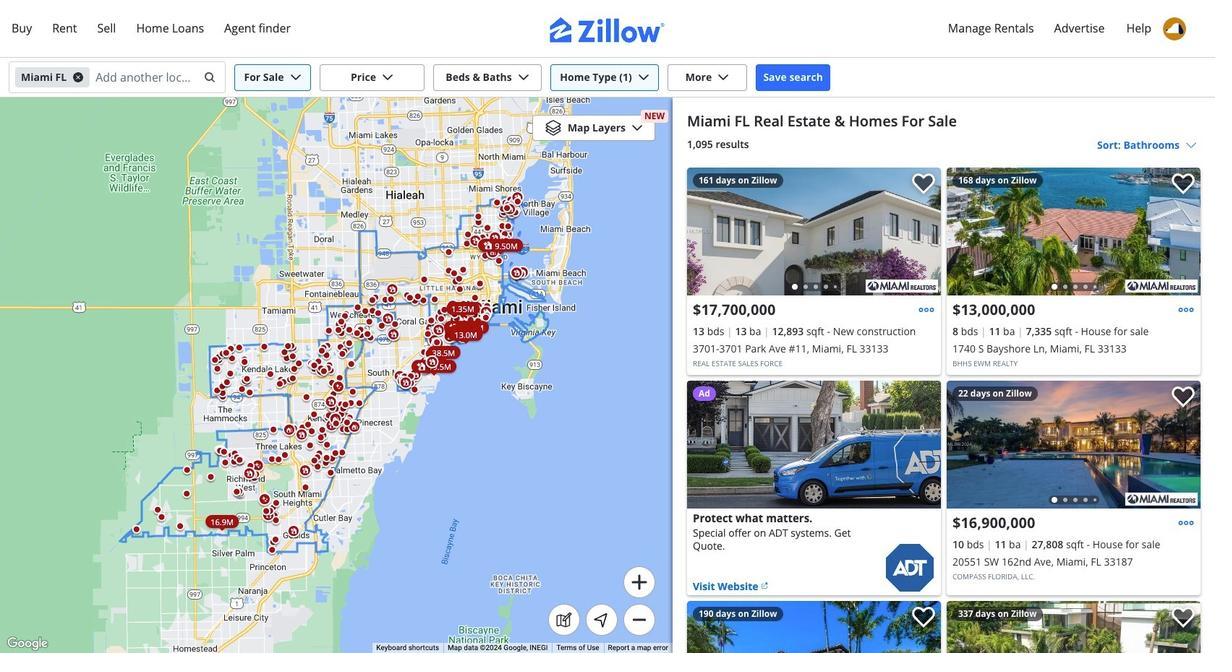 Task type: vqa. For each thing, say whether or not it's contained in the screenshot.
the rightmost Home
no



Task type: describe. For each thing, give the bounding box(es) containing it.
property images, use arrow keys to navigate, image 1 of 12 group
[[687, 168, 941, 299]]

location outline image
[[593, 612, 611, 629]]

Add another location text field
[[96, 66, 195, 89]]

advertisement element
[[687, 381, 941, 596]]

your profile default icon image
[[1163, 17, 1186, 41]]

zillow logo image
[[550, 17, 666, 43]]

filters element
[[0, 58, 1215, 98]]



Task type: locate. For each thing, give the bounding box(es) containing it.
google image
[[4, 635, 51, 654]]

map region
[[0, 77, 719, 654]]

20551 sw 162nd ave, miami, fl 33187 image
[[947, 381, 1201, 509], [1126, 493, 1198, 506]]

main navigation
[[0, 0, 1215, 58]]

remove tag image
[[72, 72, 84, 83]]

1740 s bayshore ln, miami, fl 33133 image
[[947, 168, 1201, 296], [1126, 280, 1198, 293]]

map-zoom-control-buttons group
[[624, 567, 655, 637]]

clear field image
[[202, 72, 213, 83]]

property images, use arrow keys to navigate, image 1 of 18 group
[[947, 168, 1201, 299]]

3701-3701 park ave #11, miami, fl 33133 image
[[687, 168, 941, 296], [866, 280, 938, 293]]

main content
[[673, 98, 1215, 654]]

property images, use arrow keys to navigate, image 1 of 98 group
[[947, 381, 1201, 513]]



